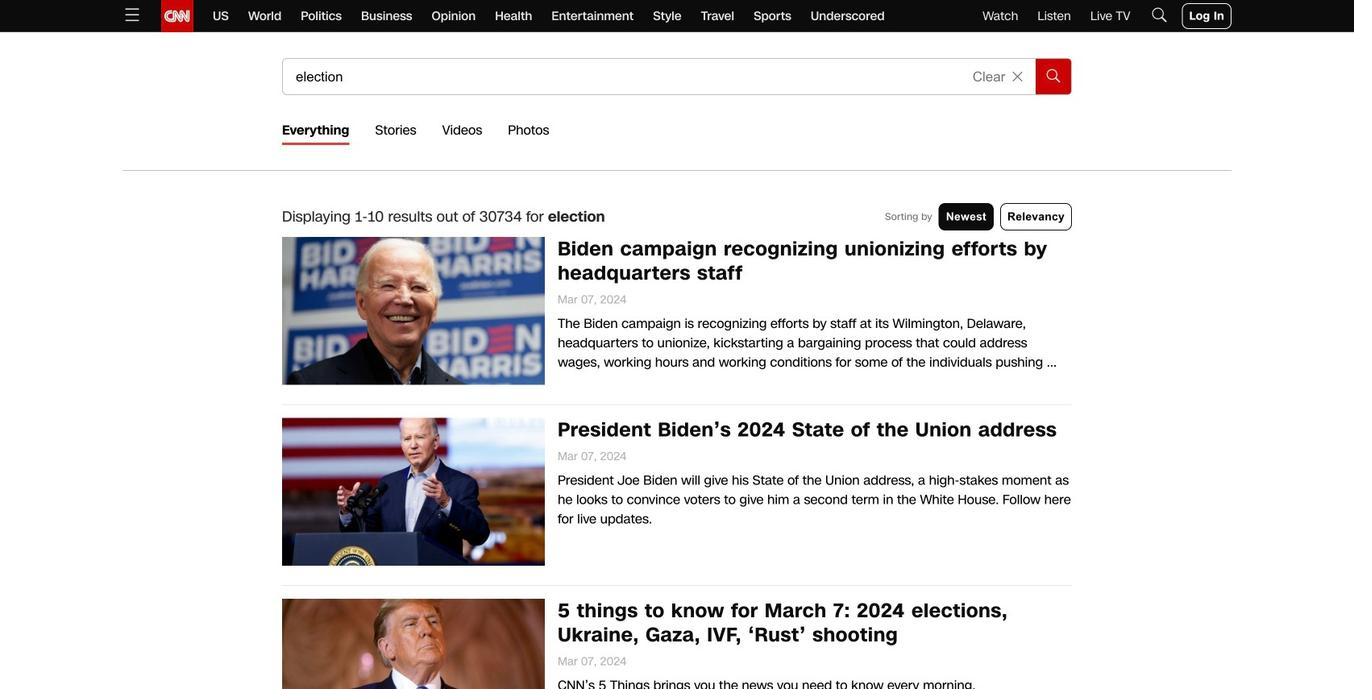 Task type: locate. For each thing, give the bounding box(es) containing it.
None text field
[[283, 59, 958, 94]]

search icon image
[[1150, 5, 1169, 24]]



Task type: vqa. For each thing, say whether or not it's contained in the screenshot.
You can also follow and listen to all of our podcasts, specials and showcasts in the podcast player of your choice. Just search for the show you want to hear, or click to follow directly from any of our show pages.
no



Task type: describe. For each thing, give the bounding box(es) containing it.
ui add 2 image
[[1005, 64, 1030, 89]]

open menu icon image
[[123, 5, 142, 24]]

search image
[[1043, 63, 1064, 84]]



